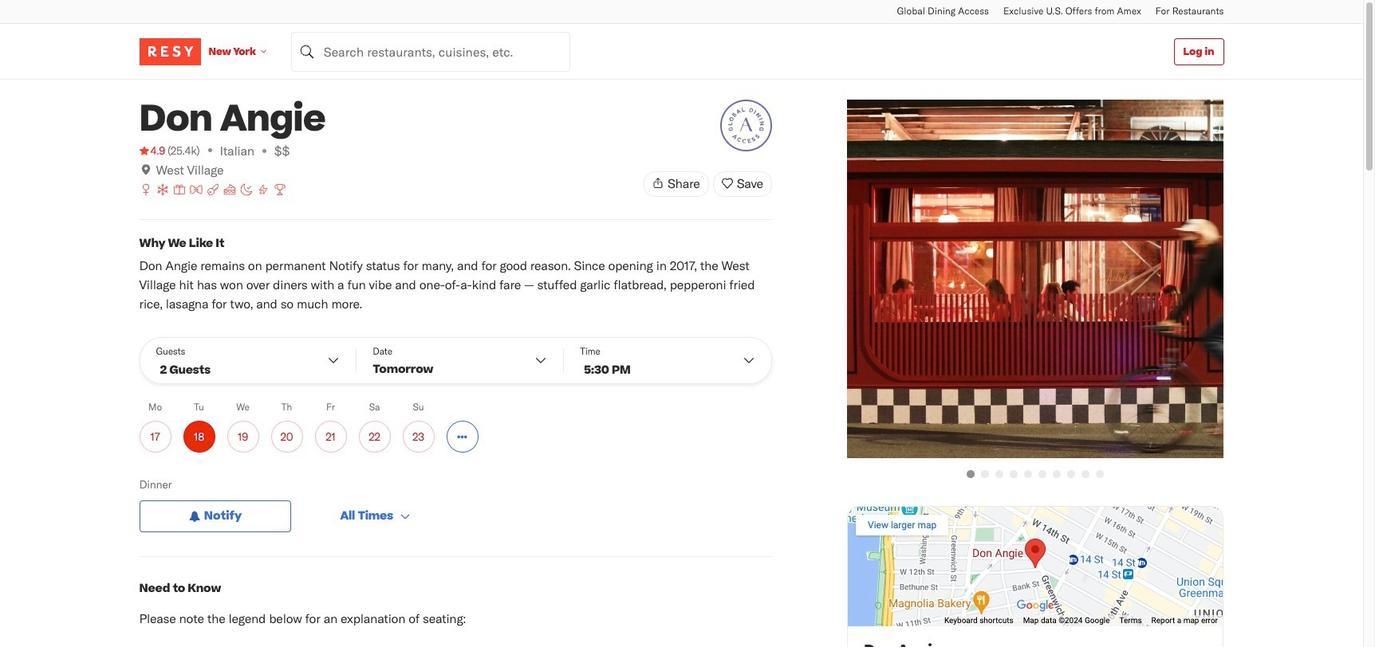 Task type: locate. For each thing, give the bounding box(es) containing it.
Search restaurants, cuisines, etc. text field
[[291, 32, 570, 71]]

None field
[[291, 32, 570, 71]]

4.9 out of 5 stars image
[[139, 143, 165, 159]]



Task type: vqa. For each thing, say whether or not it's contained in the screenshot.
field
yes



